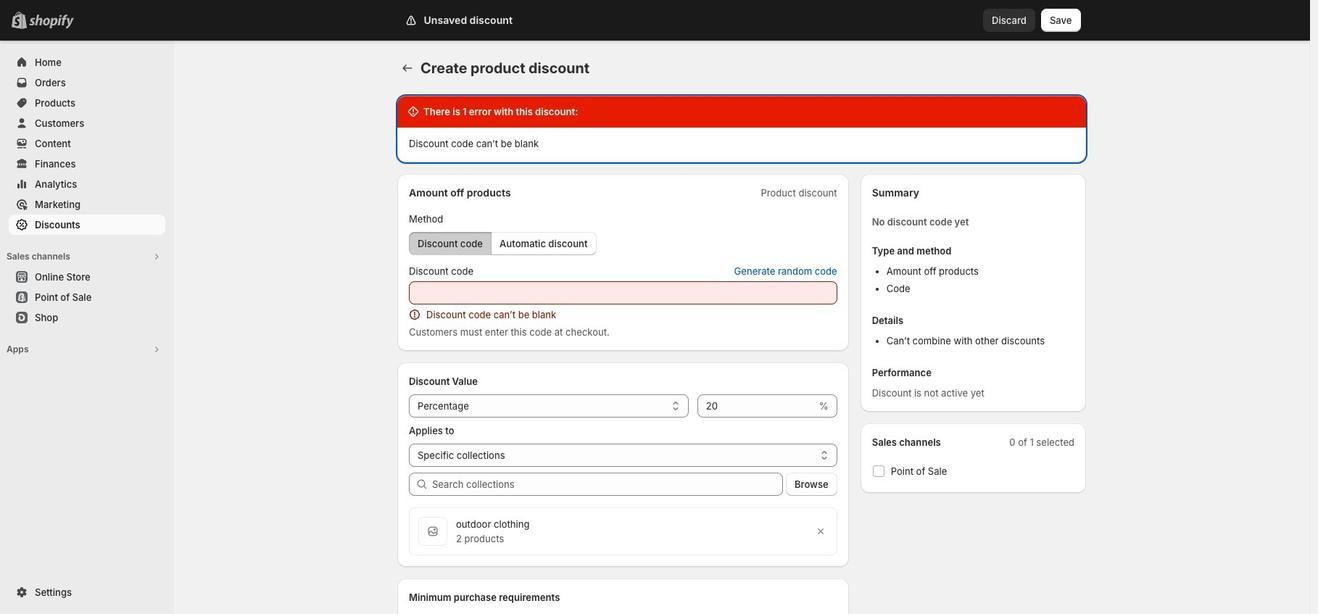 Task type: locate. For each thing, give the bounding box(es) containing it.
None text field
[[409, 281, 837, 305], [698, 395, 817, 418], [409, 281, 837, 305], [698, 395, 817, 418]]

Search collections text field
[[432, 473, 783, 496]]



Task type: describe. For each thing, give the bounding box(es) containing it.
shopify image
[[29, 15, 74, 29]]



Task type: vqa. For each thing, say whether or not it's contained in the screenshot.
text field
yes



